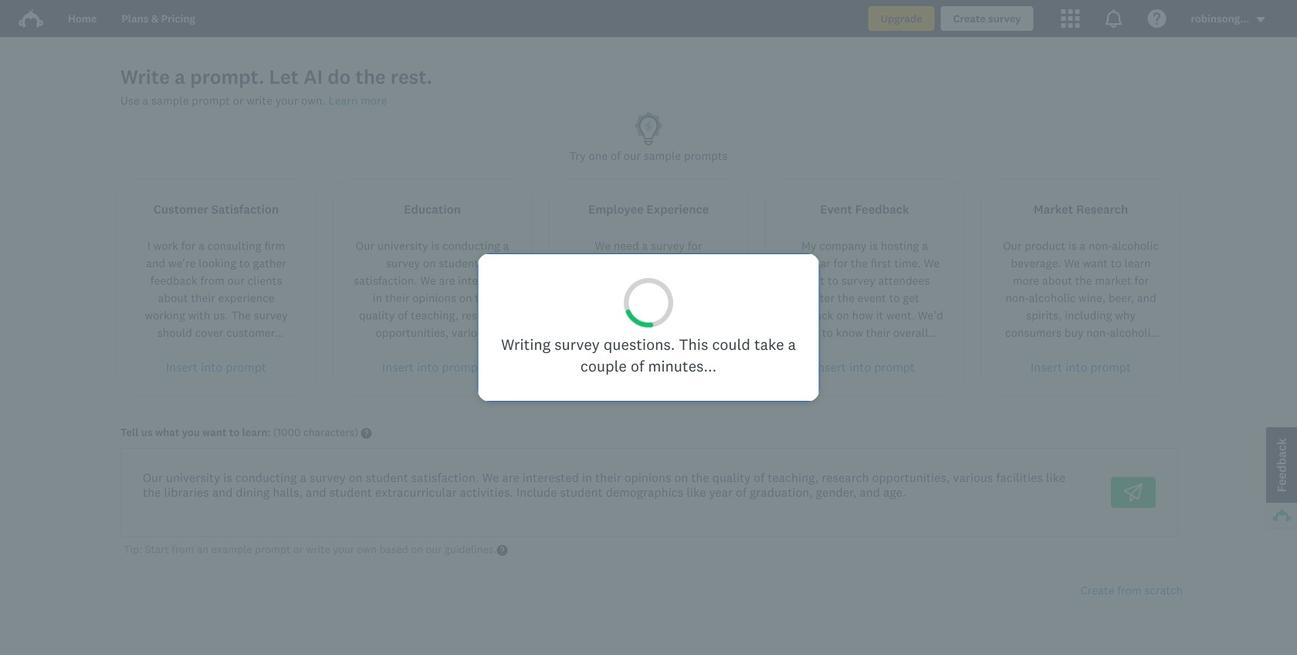 Task type: describe. For each thing, give the bounding box(es) containing it.
1 horizontal spatial hover for help content image
[[497, 545, 508, 556]]

notification center icon image
[[1105, 9, 1123, 28]]

light bulb with lightning bolt inside showing a new idea image
[[630, 109, 667, 147]]



Task type: locate. For each thing, give the bounding box(es) containing it.
2 brand logo image from the top
[[19, 9, 43, 28]]

progress image
[[618, 272, 679, 333], [618, 272, 679, 333]]

0 vertical spatial hover for help content image
[[361, 428, 372, 439]]

help icon image
[[1148, 9, 1167, 28]]

None text field
[[131, 458, 1093, 527]]

1 brand logo image from the top
[[19, 6, 43, 31]]

brand logo image
[[19, 6, 43, 31], [19, 9, 43, 28]]

hover for help content image
[[361, 428, 372, 439], [497, 545, 508, 556]]

dropdown arrow icon image
[[1256, 14, 1267, 25], [1257, 17, 1265, 22]]

1 vertical spatial hover for help content image
[[497, 545, 508, 556]]

progress bar
[[618, 272, 679, 333]]

products icon image
[[1062, 9, 1080, 28], [1062, 9, 1080, 28]]

0 horizontal spatial hover for help content image
[[361, 428, 372, 439]]

airplane icon that submits your build survey with ai prompt image
[[1125, 483, 1143, 502], [1125, 483, 1143, 502]]



Task type: vqa. For each thing, say whether or not it's contained in the screenshot.
"SurveyMonkey Logo"
no



